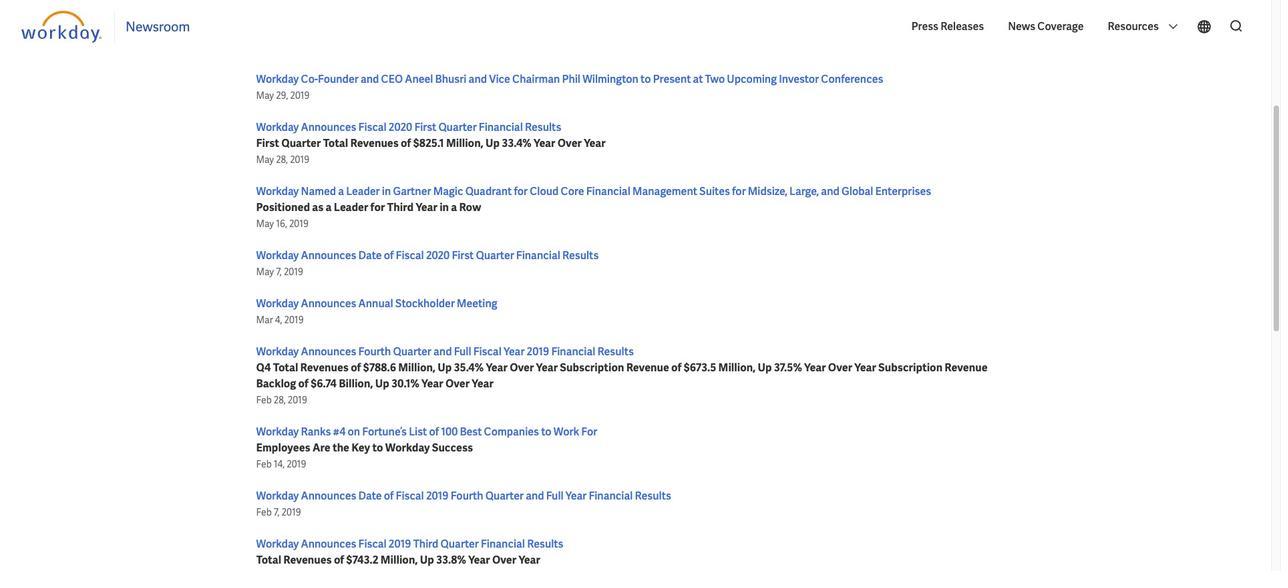Task type: describe. For each thing, give the bounding box(es) containing it.
fiscal inside workday announces fiscal 2019 third quarter financial results total revenues of $743.2 million, up 33.8% year over year
[[359, 537, 387, 551]]

may inside 'workday co-founder and ceo aneel bhusri and vice chairman phil wilmington to present at two upcoming investor conferences may 29, 2019'
[[256, 90, 274, 102]]

$6.74
[[311, 377, 337, 391]]

30.1%
[[392, 377, 420, 391]]

2 subscription from the left
[[879, 361, 943, 375]]

mar
[[256, 314, 273, 326]]

workday named a leader in gartner magic quadrant for cloud core financial management suites for midsize, large, and global enterprises link
[[256, 184, 932, 198]]

stockholder
[[395, 297, 455, 311]]

revenues inside workday announces fiscal 2019 third quarter financial results total revenues of $743.2 million, up 33.8% year over year
[[284, 553, 332, 567]]

workday for workday announces annual stockholder meeting mar 4, 2019
[[256, 297, 299, 311]]

feb inside workday announces fourth quarter and full fiscal year 2019 financial results q4 total revenues of $788.6 million, up 35.4% year over year subscription revenue of $673.5 million, up 37.5% year over year subscription revenue backlog of $6.74 billion, up 30.1% year over year feb 28, 2019
[[256, 394, 272, 406]]

for
[[582, 425, 598, 439]]

named
[[301, 184, 336, 198]]

$673.5
[[684, 361, 717, 375]]

resources link
[[1102, 9, 1186, 44]]

2019 inside workday named a leader in gartner magic quadrant for cloud core financial management suites for midsize, large, and global enterprises positioned as a leader for third year in a row may 16, 2019
[[289, 218, 309, 230]]

workday for workday announces fiscal 2020 first quarter financial results first quarter total revenues of $825.1 million, up 33.4% year over year may 28, 2019
[[256, 120, 299, 134]]

announces for workday announces fourth quarter and full fiscal year 2019 financial results q4 total revenues of $788.6 million, up 35.4% year over year subscription revenue of $673.5 million, up 37.5% year over year subscription revenue backlog of $6.74 billion, up 30.1% year over year feb 28, 2019
[[301, 345, 356, 359]]

workday for workday announces date of fiscal 2020 first quarter financial results may 7, 2019
[[256, 249, 299, 263]]

on
[[348, 425, 360, 439]]

results inside workday announces fiscal 2020 first quarter financial results first quarter total revenues of $825.1 million, up 33.4% year over year may 28, 2019
[[525, 120, 562, 134]]

workday announces date of fiscal 2019 fourth quarter and full year financial results feb 7, 2019
[[256, 489, 672, 519]]

present
[[653, 72, 691, 86]]

0 vertical spatial first
[[415, 120, 437, 134]]

of inside the workday announces date of fiscal 2019 fourth quarter and full year financial results feb 7, 2019
[[384, 489, 394, 503]]

workday co-founder and ceo aneel bhusri and vice chairman phil wilmington to present at two upcoming investor conferences may 29, 2019
[[256, 72, 884, 102]]

are
[[313, 441, 331, 455]]

2020 inside workday announces fiscal 2020 first quarter financial results first quarter total revenues of $825.1 million, up 33.4% year over year may 28, 2019
[[389, 120, 412, 134]]

billion,
[[339, 377, 373, 391]]

million, right $673.5
[[719, 361, 756, 375]]

investor
[[779, 72, 819, 86]]

backlog
[[256, 377, 296, 391]]

33.8%
[[436, 553, 466, 567]]

the
[[333, 441, 350, 455]]

first inside the workday announces date of fiscal 2020 first quarter financial results may 7, 2019
[[452, 249, 474, 263]]

up down workday announces fourth quarter and full fiscal year 2019 financial results link at the bottom left
[[438, 361, 452, 375]]

fourth inside workday announces fourth quarter and full fiscal year 2019 financial results q4 total revenues of $788.6 million, up 35.4% year over year subscription revenue of $673.5 million, up 37.5% year over year subscription revenue backlog of $6.74 billion, up 30.1% year over year feb 28, 2019
[[359, 345, 391, 359]]

releases
[[941, 19, 984, 33]]

quadrant
[[466, 184, 512, 198]]

key
[[352, 441, 370, 455]]

28, inside workday announces fourth quarter and full fiscal year 2019 financial results q4 total revenues of $788.6 million, up 35.4% year over year subscription revenue of $673.5 million, up 37.5% year over year subscription revenue backlog of $6.74 billion, up 30.1% year over year feb 28, 2019
[[274, 394, 286, 406]]

1 horizontal spatial for
[[514, 184, 528, 198]]

of inside workday announces fiscal 2019 third quarter financial results total revenues of $743.2 million, up 33.8% year over year
[[334, 553, 344, 567]]

0 vertical spatial in
[[382, 184, 391, 198]]

gartner
[[393, 184, 431, 198]]

feb inside the workday announces date of fiscal 2019 fourth quarter and full year financial results feb 7, 2019
[[256, 507, 272, 519]]

37.5%
[[774, 361, 803, 375]]

founder
[[318, 72, 359, 86]]

28, inside workday announces fiscal 2020 first quarter financial results first quarter total revenues of $825.1 million, up 33.4% year over year may 28, 2019
[[276, 154, 288, 166]]

$743.2
[[347, 553, 379, 567]]

1 vertical spatial to
[[541, 425, 552, 439]]

workday for workday announces fiscal 2019 third quarter financial results total revenues of $743.2 million, up 33.8% year over year
[[256, 537, 299, 551]]

results inside the workday announces date of fiscal 2019 fourth quarter and full year financial results feb 7, 2019
[[635, 489, 672, 503]]

workday announces fourth quarter and full fiscal year 2019 financial results q4 total revenues of $788.6 million, up 35.4% year over year subscription revenue of $673.5 million, up 37.5% year over year subscription revenue backlog of $6.74 billion, up 30.1% year over year feb 28, 2019
[[256, 345, 988, 406]]

financial inside workday announces fiscal 2020 first quarter financial results first quarter total revenues of $825.1 million, up 33.4% year over year may 28, 2019
[[479, 120, 523, 134]]

over inside workday announces fiscal 2019 third quarter financial results total revenues of $743.2 million, up 33.8% year over year
[[492, 553, 517, 567]]

date for 2020
[[359, 249, 382, 263]]

companies
[[484, 425, 539, 439]]

workday for workday co-founder and ceo aneel bhusri and vice chairman phil wilmington to present at two upcoming investor conferences may 29, 2019
[[256, 72, 299, 86]]

2 revenue from the left
[[945, 361, 988, 375]]

$788.6
[[363, 361, 396, 375]]

results inside the workday announces date of fiscal 2020 first quarter financial results may 7, 2019
[[563, 249, 599, 263]]

press
[[912, 19, 939, 33]]

quarter up named
[[282, 136, 321, 150]]

full inside the workday announces date of fiscal 2019 fourth quarter and full year financial results feb 7, 2019
[[546, 489, 564, 503]]

fiscal inside workday announces fiscal 2020 first quarter financial results first quarter total revenues of $825.1 million, up 33.4% year over year may 28, 2019
[[359, 120, 387, 134]]

workday announces fiscal 2020 first quarter financial results link
[[256, 120, 562, 134]]

financial inside the workday announces date of fiscal 2020 first quarter financial results may 7, 2019
[[516, 249, 561, 263]]

workday ranks #4 on fortune's list of 100 best companies to work for link
[[256, 425, 598, 439]]

workday announces fourth quarter and full fiscal year 2019 financial results link
[[256, 345, 634, 359]]

100
[[441, 425, 458, 439]]

row
[[459, 200, 481, 215]]

4,
[[275, 314, 282, 326]]

29,
[[276, 90, 288, 102]]

0 horizontal spatial a
[[326, 200, 332, 215]]

fourth inside the workday announces date of fiscal 2019 fourth quarter and full year financial results feb 7, 2019
[[451, 489, 484, 503]]

workday announces date of fiscal 2019 fourth quarter and full year financial results link
[[256, 489, 672, 503]]

aneel
[[405, 72, 433, 86]]

announces for workday announces fiscal 2019 third quarter financial results total revenues of $743.2 million, up 33.8% year over year
[[301, 537, 356, 551]]

to inside 'workday co-founder and ceo aneel bhusri and vice chairman phil wilmington to present at two upcoming investor conferences may 29, 2019'
[[641, 72, 651, 86]]

annual
[[359, 297, 393, 311]]

$825.1
[[413, 136, 444, 150]]

35.4%
[[454, 361, 484, 375]]

magic
[[433, 184, 463, 198]]

workday co-founder and ceo aneel bhusri and vice chairman phil wilmington to present at two upcoming investor conferences link
[[256, 72, 884, 86]]

up inside workday announces fiscal 2020 first quarter financial results first quarter total revenues of $825.1 million, up 33.4% year over year may 28, 2019
[[486, 136, 500, 150]]

conferences
[[822, 72, 884, 86]]

2019 inside workday announces fiscal 2020 first quarter financial results first quarter total revenues of $825.1 million, up 33.4% year over year may 28, 2019
[[290, 154, 310, 166]]

1 horizontal spatial in
[[440, 200, 449, 215]]

0 horizontal spatial to
[[372, 441, 383, 455]]

co-
[[301, 72, 318, 86]]

cloud
[[530, 184, 559, 198]]

announces for workday announces date of fiscal 2020 first quarter financial results may 7, 2019
[[301, 249, 356, 263]]

of left $673.5
[[672, 361, 682, 375]]

of inside the workday announces date of fiscal 2020 first quarter financial results may 7, 2019
[[384, 249, 394, 263]]

chairman
[[513, 72, 560, 86]]

workday announces fiscal 2019 third quarter financial results link
[[256, 537, 564, 551]]

news
[[1009, 19, 1036, 33]]

announces for workday announces fiscal 2020 first quarter financial results first quarter total revenues of $825.1 million, up 33.4% year over year may 28, 2019
[[301, 120, 356, 134]]

total inside workday announces fiscal 2020 first quarter financial results first quarter total revenues of $825.1 million, up 33.4% year over year may 28, 2019
[[323, 136, 348, 150]]

16,
[[276, 218, 287, 230]]

success
[[432, 441, 473, 455]]

date for 2019
[[359, 489, 382, 503]]

suites
[[700, 184, 730, 198]]

quarter inside workday announces fourth quarter and full fiscal year 2019 financial results q4 total revenues of $788.6 million, up 35.4% year over year subscription revenue of $673.5 million, up 37.5% year over year subscription revenue backlog of $6.74 billion, up 30.1% year over year feb 28, 2019
[[393, 345, 432, 359]]

2020 inside the workday announces date of fiscal 2020 first quarter financial results may 7, 2019
[[426, 249, 450, 263]]

million, inside workday announces fiscal 2019 third quarter financial results total revenues of $743.2 million, up 33.8% year over year
[[381, 553, 418, 567]]

fiscal inside workday announces fourth quarter and full fiscal year 2019 financial results q4 total revenues of $788.6 million, up 35.4% year over year subscription revenue of $673.5 million, up 37.5% year over year subscription revenue backlog of $6.74 billion, up 30.1% year over year feb 28, 2019
[[474, 345, 502, 359]]

workday announces date of fiscal 2020 first quarter financial results link
[[256, 249, 599, 263]]

workday announces date of fiscal 2020 first quarter financial results may 7, 2019
[[256, 249, 599, 278]]

workday for workday named a leader in gartner magic quadrant for cloud core financial management suites for midsize, large, and global enterprises positioned as a leader for third year in a row may 16, 2019
[[256, 184, 299, 198]]

and inside workday announces fourth quarter and full fiscal year 2019 financial results q4 total revenues of $788.6 million, up 35.4% year over year subscription revenue of $673.5 million, up 37.5% year over year subscription revenue backlog of $6.74 billion, up 30.1% year over year feb 28, 2019
[[434, 345, 452, 359]]

2019 inside workday announces annual stockholder meeting mar 4, 2019
[[284, 314, 304, 326]]

of up billion,
[[351, 361, 361, 375]]

quarter up $825.1 on the left top of page
[[439, 120, 477, 134]]

workday ranks #4 on fortune's list of 100 best companies to work for employees are the key to workday success feb 14, 2019
[[256, 425, 598, 470]]

33.4%
[[502, 136, 532, 150]]

up down $788.6
[[375, 377, 389, 391]]



Task type: locate. For each thing, give the bounding box(es) containing it.
7, down 14,
[[274, 507, 280, 519]]

list
[[409, 425, 427, 439]]

1 feb from the top
[[256, 394, 272, 406]]

first
[[415, 120, 437, 134], [256, 136, 279, 150], [452, 249, 474, 263]]

4 may from the top
[[256, 266, 274, 278]]

date down key
[[359, 489, 382, 503]]

and inside the workday announces date of fiscal 2019 fourth quarter and full year financial results feb 7, 2019
[[526, 489, 544, 503]]

1 horizontal spatial 2020
[[426, 249, 450, 263]]

announces
[[301, 120, 356, 134], [301, 249, 356, 263], [301, 297, 356, 311], [301, 345, 356, 359], [301, 489, 356, 503], [301, 537, 356, 551]]

full inside workday announces fourth quarter and full fiscal year 2019 financial results q4 total revenues of $788.6 million, up 35.4% year over year subscription revenue of $673.5 million, up 37.5% year over year subscription revenue backlog of $6.74 billion, up 30.1% year over year feb 28, 2019
[[454, 345, 471, 359]]

1 revenue from the left
[[627, 361, 670, 375]]

announces up $743.2 at left
[[301, 537, 356, 551]]

1 horizontal spatial first
[[415, 120, 437, 134]]

0 vertical spatial fourth
[[359, 345, 391, 359]]

large,
[[790, 184, 819, 198]]

over
[[558, 136, 582, 150], [510, 361, 534, 375], [829, 361, 853, 375], [446, 377, 470, 391], [492, 553, 517, 567]]

million, inside workday announces fiscal 2020 first quarter financial results first quarter total revenues of $825.1 million, up 33.4% year over year may 28, 2019
[[446, 136, 484, 150]]

over right 35.4%
[[510, 361, 534, 375]]

of left $743.2 at left
[[334, 553, 344, 567]]

quarter
[[439, 120, 477, 134], [282, 136, 321, 150], [476, 249, 514, 263], [393, 345, 432, 359], [486, 489, 524, 503], [441, 537, 479, 551]]

management
[[633, 184, 698, 198]]

feb inside workday ranks #4 on fortune's list of 100 best companies to work for employees are the key to workday success feb 14, 2019
[[256, 458, 272, 470]]

of up workday announces fiscal 2019 third quarter financial results link
[[384, 489, 394, 503]]

workday inside workday announces fiscal 2020 first quarter financial results first quarter total revenues of $825.1 million, up 33.4% year over year may 28, 2019
[[256, 120, 299, 134]]

up down workday announces fiscal 2019 third quarter financial results link
[[420, 553, 434, 567]]

1 horizontal spatial to
[[541, 425, 552, 439]]

0 horizontal spatial revenue
[[627, 361, 670, 375]]

workday announces fiscal 2020 first quarter financial results first quarter total revenues of $825.1 million, up 33.4% year over year may 28, 2019
[[256, 120, 606, 166]]

1 date from the top
[[359, 249, 382, 263]]

0 horizontal spatial in
[[382, 184, 391, 198]]

up left 37.5%
[[758, 361, 772, 375]]

announces for workday announces annual stockholder meeting mar 4, 2019
[[301, 297, 356, 311]]

go to the newsroom homepage image
[[21, 11, 104, 43]]

workday inside workday named a leader in gartner magic quadrant for cloud core financial management suites for midsize, large, and global enterprises positioned as a leader for third year in a row may 16, 2019
[[256, 184, 299, 198]]

workday named a leader in gartner magic quadrant for cloud core financial management suites for midsize, large, and global enterprises positioned as a leader for third year in a row may 16, 2019
[[256, 184, 932, 230]]

1 vertical spatial 2020
[[426, 249, 450, 263]]

in left the gartner
[[382, 184, 391, 198]]

feb
[[256, 394, 272, 406], [256, 458, 272, 470], [256, 507, 272, 519]]

global
[[842, 184, 874, 198]]

2 horizontal spatial a
[[451, 200, 457, 215]]

workday inside the workday announces date of fiscal 2020 first quarter financial results may 7, 2019
[[256, 249, 299, 263]]

results
[[525, 120, 562, 134], [563, 249, 599, 263], [598, 345, 634, 359], [635, 489, 672, 503], [527, 537, 564, 551]]

workday
[[256, 72, 299, 86], [256, 120, 299, 134], [256, 184, 299, 198], [256, 249, 299, 263], [256, 297, 299, 311], [256, 345, 299, 359], [256, 425, 299, 439], [385, 441, 430, 455], [256, 489, 299, 503], [256, 537, 299, 551]]

and
[[361, 72, 379, 86], [469, 72, 487, 86], [822, 184, 840, 198], [434, 345, 452, 359], [526, 489, 544, 503]]

fiscal up workday announces fiscal 2019 third quarter financial results link
[[396, 489, 424, 503]]

vice
[[489, 72, 510, 86]]

up
[[486, 136, 500, 150], [438, 361, 452, 375], [758, 361, 772, 375], [375, 377, 389, 391], [420, 553, 434, 567]]

may inside the workday announces date of fiscal 2020 first quarter financial results may 7, 2019
[[256, 266, 274, 278]]

quarter down companies
[[486, 489, 524, 503]]

leader right as
[[334, 200, 368, 215]]

as
[[312, 200, 324, 215]]

million, up '30.1%'
[[398, 361, 436, 375]]

leader
[[346, 184, 380, 198], [334, 200, 368, 215]]

coverage
[[1038, 19, 1084, 33]]

1 vertical spatial in
[[440, 200, 449, 215]]

date up annual
[[359, 249, 382, 263]]

2 feb from the top
[[256, 458, 272, 470]]

million, right $825.1 on the left top of page
[[446, 136, 484, 150]]

bhusri
[[435, 72, 467, 86]]

to
[[641, 72, 651, 86], [541, 425, 552, 439], [372, 441, 383, 455]]

announces inside workday announces fiscal 2019 third quarter financial results total revenues of $743.2 million, up 33.8% year over year
[[301, 537, 356, 551]]

news coverage link
[[1002, 9, 1091, 44]]

year
[[534, 136, 556, 150], [584, 136, 606, 150], [416, 200, 438, 215], [504, 345, 525, 359], [486, 361, 508, 375], [536, 361, 558, 375], [805, 361, 826, 375], [855, 361, 877, 375], [422, 377, 444, 391], [472, 377, 494, 391], [566, 489, 587, 503], [469, 553, 490, 567], [519, 553, 541, 567]]

work
[[554, 425, 580, 439]]

announces down as
[[301, 249, 356, 263]]

fiscal inside the workday announces date of fiscal 2020 first quarter financial results may 7, 2019
[[396, 249, 424, 263]]

to right key
[[372, 441, 383, 455]]

2 vertical spatial first
[[452, 249, 474, 263]]

revenues inside workday announces fourth quarter and full fiscal year 2019 financial results q4 total revenues of $788.6 million, up 35.4% year over year subscription revenue of $673.5 million, up 37.5% year over year subscription revenue backlog of $6.74 billion, up 30.1% year over year feb 28, 2019
[[300, 361, 349, 375]]

0 vertical spatial 28,
[[276, 154, 288, 166]]

financial inside workday announces fourth quarter and full fiscal year 2019 financial results q4 total revenues of $788.6 million, up 35.4% year over year subscription revenue of $673.5 million, up 37.5% year over year subscription revenue backlog of $6.74 billion, up 30.1% year over year feb 28, 2019
[[552, 345, 596, 359]]

of left 100
[[429, 425, 439, 439]]

and inside workday named a leader in gartner magic quadrant for cloud core financial management suites for midsize, large, and global enterprises positioned as a leader for third year in a row may 16, 2019
[[822, 184, 840, 198]]

1 vertical spatial third
[[413, 537, 439, 551]]

fiscal up $743.2 at left
[[359, 537, 387, 551]]

meeting
[[457, 297, 498, 311]]

first up $825.1 on the left top of page
[[415, 120, 437, 134]]

quarter inside the workday announces date of fiscal 2020 first quarter financial results may 7, 2019
[[476, 249, 514, 263]]

third
[[387, 200, 414, 215], [413, 537, 439, 551]]

2 may from the top
[[256, 154, 274, 166]]

0 vertical spatial total
[[323, 136, 348, 150]]

6 announces from the top
[[301, 537, 356, 551]]

quarter up 33.8%
[[441, 537, 479, 551]]

first down row
[[452, 249, 474, 263]]

0 horizontal spatial for
[[371, 200, 385, 215]]

workday inside workday announces fourth quarter and full fiscal year 2019 financial results q4 total revenues of $788.6 million, up 35.4% year over year subscription revenue of $673.5 million, up 37.5% year over year subscription revenue backlog of $6.74 billion, up 30.1% year over year feb 28, 2019
[[256, 345, 299, 359]]

two
[[705, 72, 725, 86]]

revenues up $6.74
[[300, 361, 349, 375]]

2 date from the top
[[359, 489, 382, 503]]

2 vertical spatial revenues
[[284, 553, 332, 567]]

over right 33.8%
[[492, 553, 517, 567]]

for
[[514, 184, 528, 198], [732, 184, 746, 198], [371, 200, 385, 215]]

7, inside the workday announces date of fiscal 2019 fourth quarter and full year financial results feb 7, 2019
[[274, 507, 280, 519]]

revenues left $743.2 at left
[[284, 553, 332, 567]]

0 vertical spatial feb
[[256, 394, 272, 406]]

2020 up "stockholder" at the left of page
[[426, 249, 450, 263]]

#4
[[333, 425, 346, 439]]

7, up 4,
[[276, 266, 282, 278]]

fiscal up 35.4%
[[474, 345, 502, 359]]

full down work in the bottom left of the page
[[546, 489, 564, 503]]

0 vertical spatial third
[[387, 200, 414, 215]]

1 vertical spatial first
[[256, 136, 279, 150]]

2019
[[290, 90, 310, 102], [290, 154, 310, 166], [289, 218, 309, 230], [284, 266, 303, 278], [284, 314, 304, 326], [527, 345, 549, 359], [288, 394, 307, 406], [287, 458, 306, 470], [426, 489, 449, 503], [282, 507, 301, 519], [389, 537, 411, 551]]

1 horizontal spatial revenue
[[945, 361, 988, 375]]

1 horizontal spatial full
[[546, 489, 564, 503]]

for right suites
[[732, 184, 746, 198]]

press releases
[[912, 19, 984, 33]]

date
[[359, 249, 382, 263], [359, 489, 382, 503]]

3 feb from the top
[[256, 507, 272, 519]]

third inside workday named a leader in gartner magic quadrant for cloud core financial management suites for midsize, large, and global enterprises positioned as a leader for third year in a row may 16, 2019
[[387, 200, 414, 215]]

core
[[561, 184, 584, 198]]

third up 33.8%
[[413, 537, 439, 551]]

announces inside the workday announces date of fiscal 2020 first quarter financial results may 7, 2019
[[301, 249, 356, 263]]

4 announces from the top
[[301, 345, 356, 359]]

quarter up '30.1%'
[[393, 345, 432, 359]]

2020 down ceo at the top left
[[389, 120, 412, 134]]

fortune's
[[362, 425, 407, 439]]

over right 37.5%
[[829, 361, 853, 375]]

announces down are
[[301, 489, 356, 503]]

may up mar
[[256, 266, 274, 278]]

2 horizontal spatial first
[[452, 249, 474, 263]]

2 vertical spatial to
[[372, 441, 383, 455]]

enterprises
[[876, 184, 932, 198]]

0 horizontal spatial full
[[454, 345, 471, 359]]

date inside the workday announces date of fiscal 2020 first quarter financial results may 7, 2019
[[359, 249, 382, 263]]

announces for workday announces date of fiscal 2019 fourth quarter and full year financial results feb 7, 2019
[[301, 489, 356, 503]]

full
[[454, 345, 471, 359], [546, 489, 564, 503]]

fourth down the 'success'
[[451, 489, 484, 503]]

fiscal down ceo at the top left
[[359, 120, 387, 134]]

of
[[401, 136, 411, 150], [384, 249, 394, 263], [351, 361, 361, 375], [672, 361, 682, 375], [298, 377, 309, 391], [429, 425, 439, 439], [384, 489, 394, 503], [334, 553, 344, 567]]

0 horizontal spatial subscription
[[560, 361, 624, 375]]

announces left annual
[[301, 297, 356, 311]]

0 horizontal spatial fourth
[[359, 345, 391, 359]]

1 may from the top
[[256, 90, 274, 102]]

to left present
[[641, 72, 651, 86]]

1 horizontal spatial subscription
[[879, 361, 943, 375]]

1 vertical spatial 7,
[[274, 507, 280, 519]]

fiscal
[[359, 120, 387, 134], [396, 249, 424, 263], [474, 345, 502, 359], [396, 489, 424, 503], [359, 537, 387, 551]]

workday announces annual stockholder meeting link
[[256, 297, 498, 311]]

2 vertical spatial total
[[256, 553, 281, 567]]

up inside workday announces fiscal 2019 third quarter financial results total revenues of $743.2 million, up 33.8% year over year
[[420, 553, 434, 567]]

newsroom
[[126, 18, 190, 35]]

announces inside the workday announces date of fiscal 2019 fourth quarter and full year financial results feb 7, 2019
[[301, 489, 356, 503]]

1 subscription from the left
[[560, 361, 624, 375]]

2019 inside 'workday co-founder and ceo aneel bhusri and vice chairman phil wilmington to present at two upcoming investor conferences may 29, 2019'
[[290, 90, 310, 102]]

1 horizontal spatial fourth
[[451, 489, 484, 503]]

0 vertical spatial 7,
[[276, 266, 282, 278]]

workday announces annual stockholder meeting mar 4, 2019
[[256, 297, 498, 326]]

2 announces from the top
[[301, 249, 356, 263]]

announces up $6.74
[[301, 345, 356, 359]]

subscription
[[560, 361, 624, 375], [879, 361, 943, 375]]

of inside workday announces fiscal 2020 first quarter financial results first quarter total revenues of $825.1 million, up 33.4% year over year may 28, 2019
[[401, 136, 411, 150]]

workday inside the workday announces date of fiscal 2019 fourth quarter and full year financial results feb 7, 2019
[[256, 489, 299, 503]]

may left 29,
[[256, 90, 274, 102]]

workday for workday announces date of fiscal 2019 fourth quarter and full year financial results feb 7, 2019
[[256, 489, 299, 503]]

upcoming
[[727, 72, 777, 86]]

may inside workday named a leader in gartner magic quadrant for cloud core financial management suites for midsize, large, and global enterprises positioned as a leader for third year in a row may 16, 2019
[[256, 218, 274, 230]]

None search field
[[1221, 13, 1250, 41]]

fiscal up "stockholder" at the left of page
[[396, 249, 424, 263]]

leader right named
[[346, 184, 380, 198]]

1 horizontal spatial a
[[338, 184, 344, 198]]

revenues inside workday announces fiscal 2020 first quarter financial results first quarter total revenues of $825.1 million, up 33.4% year over year may 28, 2019
[[350, 136, 399, 150]]

workday for workday ranks #4 on fortune's list of 100 best companies to work for employees are the key to workday success feb 14, 2019
[[256, 425, 299, 439]]

1 vertical spatial full
[[546, 489, 564, 503]]

million, down workday announces fiscal 2019 third quarter financial results link
[[381, 553, 418, 567]]

1 vertical spatial 28,
[[274, 394, 286, 406]]

quarter inside the workday announces date of fiscal 2019 fourth quarter and full year financial results feb 7, 2019
[[486, 489, 524, 503]]

a right as
[[326, 200, 332, 215]]

1 vertical spatial date
[[359, 489, 382, 503]]

quarter inside workday announces fiscal 2019 third quarter financial results total revenues of $743.2 million, up 33.8% year over year
[[441, 537, 479, 551]]

announces inside workday announces fiscal 2020 first quarter financial results first quarter total revenues of $825.1 million, up 33.4% year over year may 28, 2019
[[301, 120, 356, 134]]

may inside workday announces fiscal 2020 first quarter financial results first quarter total revenues of $825.1 million, up 33.4% year over year may 28, 2019
[[256, 154, 274, 166]]

a left row
[[451, 200, 457, 215]]

announces inside workday announces annual stockholder meeting mar 4, 2019
[[301, 297, 356, 311]]

of down workday announces fiscal 2020 first quarter financial results link
[[401, 136, 411, 150]]

date inside the workday announces date of fiscal 2019 fourth quarter and full year financial results feb 7, 2019
[[359, 489, 382, 503]]

1 announces from the top
[[301, 120, 356, 134]]

0 vertical spatial leader
[[346, 184, 380, 198]]

28, up positioned
[[276, 154, 288, 166]]

for right as
[[371, 200, 385, 215]]

over up core
[[558, 136, 582, 150]]

phil
[[562, 72, 581, 86]]

financial inside workday announces fiscal 2019 third quarter financial results total revenues of $743.2 million, up 33.8% year over year
[[481, 537, 525, 551]]

2019 inside workday announces fiscal 2019 third quarter financial results total revenues of $743.2 million, up 33.8% year over year
[[389, 537, 411, 551]]

employees
[[256, 441, 311, 455]]

resources
[[1108, 19, 1161, 33]]

14,
[[274, 458, 285, 470]]

0 vertical spatial to
[[641, 72, 651, 86]]

workday inside workday announces annual stockholder meeting mar 4, 2019
[[256, 297, 299, 311]]

results inside workday announces fiscal 2019 third quarter financial results total revenues of $743.2 million, up 33.8% year over year
[[527, 537, 564, 551]]

0 vertical spatial 2020
[[389, 120, 412, 134]]

2 vertical spatial feb
[[256, 507, 272, 519]]

workday for workday announces fourth quarter and full fiscal year 2019 financial results q4 total revenues of $788.6 million, up 35.4% year over year subscription revenue of $673.5 million, up 37.5% year over year subscription revenue backlog of $6.74 billion, up 30.1% year over year feb 28, 2019
[[256, 345, 299, 359]]

of up workday announces annual stockholder meeting link
[[384, 249, 394, 263]]

ceo
[[381, 72, 403, 86]]

quarter up the meeting
[[476, 249, 514, 263]]

2 horizontal spatial to
[[641, 72, 651, 86]]

to left work in the bottom left of the page
[[541, 425, 552, 439]]

fiscal inside the workday announces date of fiscal 2019 fourth quarter and full year financial results feb 7, 2019
[[396, 489, 424, 503]]

0 horizontal spatial first
[[256, 136, 279, 150]]

may left 16,
[[256, 218, 274, 230]]

7,
[[276, 266, 282, 278], [274, 507, 280, 519]]

newsroom link
[[126, 18, 190, 35]]

third inside workday announces fiscal 2019 third quarter financial results total revenues of $743.2 million, up 33.8% year over year
[[413, 537, 439, 551]]

0 horizontal spatial 2020
[[389, 120, 412, 134]]

news coverage
[[1009, 19, 1084, 33]]

1 vertical spatial fourth
[[451, 489, 484, 503]]

28,
[[276, 154, 288, 166], [274, 394, 286, 406]]

workday inside workday announces fiscal 2019 third quarter financial results total revenues of $743.2 million, up 33.8% year over year
[[256, 537, 299, 551]]

third down the gartner
[[387, 200, 414, 215]]

3 announces from the top
[[301, 297, 356, 311]]

announces inside workday announces fourth quarter and full fiscal year 2019 financial results q4 total revenues of $788.6 million, up 35.4% year over year subscription revenue of $673.5 million, up 37.5% year over year subscription revenue backlog of $6.74 billion, up 30.1% year over year feb 28, 2019
[[301, 345, 356, 359]]

revenues down workday announces fiscal 2020 first quarter financial results link
[[350, 136, 399, 150]]

over down 35.4%
[[446, 377, 470, 391]]

results inside workday announces fourth quarter and full fiscal year 2019 financial results q4 total revenues of $788.6 million, up 35.4% year over year subscription revenue of $673.5 million, up 37.5% year over year subscription revenue backlog of $6.74 billion, up 30.1% year over year feb 28, 2019
[[598, 345, 634, 359]]

1 vertical spatial leader
[[334, 200, 368, 215]]

midsize,
[[748, 184, 788, 198]]

at
[[693, 72, 703, 86]]

full up 35.4%
[[454, 345, 471, 359]]

globe icon image
[[1197, 19, 1213, 35]]

1 vertical spatial revenues
[[300, 361, 349, 375]]

workday announces fiscal 2019 third quarter financial results total revenues of $743.2 million, up 33.8% year over year
[[256, 537, 564, 567]]

2 horizontal spatial for
[[732, 184, 746, 198]]

1 vertical spatial total
[[273, 361, 298, 375]]

in down magic
[[440, 200, 449, 215]]

7, inside the workday announces date of fiscal 2020 first quarter financial results may 7, 2019
[[276, 266, 282, 278]]

workday inside 'workday co-founder and ceo aneel bhusri and vice chairman phil wilmington to present at two upcoming investor conferences may 29, 2019'
[[256, 72, 299, 86]]

a right named
[[338, 184, 344, 198]]

for left cloud on the top left of page
[[514, 184, 528, 198]]

q4
[[256, 361, 271, 375]]

2019 inside the workday announces date of fiscal 2020 first quarter financial results may 7, 2019
[[284, 266, 303, 278]]

3 may from the top
[[256, 218, 274, 230]]

of inside workday ranks #4 on fortune's list of 100 best companies to work for employees are the key to workday success feb 14, 2019
[[429, 425, 439, 439]]

over inside workday announces fiscal 2020 first quarter financial results first quarter total revenues of $825.1 million, up 33.4% year over year may 28, 2019
[[558, 136, 582, 150]]

may up positioned
[[256, 154, 274, 166]]

2019 inside workday ranks #4 on fortune's list of 100 best companies to work for employees are the key to workday success feb 14, 2019
[[287, 458, 306, 470]]

first down 29,
[[256, 136, 279, 150]]

ranks
[[301, 425, 331, 439]]

5 announces from the top
[[301, 489, 356, 503]]

up left 33.4%
[[486, 136, 500, 150]]

of left $6.74
[[298, 377, 309, 391]]

total inside workday announces fiscal 2019 third quarter financial results total revenues of $743.2 million, up 33.8% year over year
[[256, 553, 281, 567]]

positioned
[[256, 200, 310, 215]]

0 vertical spatial date
[[359, 249, 382, 263]]

year inside the workday announces date of fiscal 2019 fourth quarter and full year financial results feb 7, 2019
[[566, 489, 587, 503]]

a
[[338, 184, 344, 198], [326, 200, 332, 215], [451, 200, 457, 215]]

1 vertical spatial feb
[[256, 458, 272, 470]]

best
[[460, 425, 482, 439]]

0 vertical spatial full
[[454, 345, 471, 359]]

announces down founder
[[301, 120, 356, 134]]

financial inside workday named a leader in gartner magic quadrant for cloud core financial management suites for midsize, large, and global enterprises positioned as a leader for third year in a row may 16, 2019
[[587, 184, 631, 198]]

year inside workday named a leader in gartner magic quadrant for cloud core financial management suites for midsize, large, and global enterprises positioned as a leader for third year in a row may 16, 2019
[[416, 200, 438, 215]]

press releases link
[[905, 9, 991, 44]]

28, down backlog
[[274, 394, 286, 406]]

financial inside the workday announces date of fiscal 2019 fourth quarter and full year financial results feb 7, 2019
[[589, 489, 633, 503]]

total inside workday announces fourth quarter and full fiscal year 2019 financial results q4 total revenues of $788.6 million, up 35.4% year over year subscription revenue of $673.5 million, up 37.5% year over year subscription revenue backlog of $6.74 billion, up 30.1% year over year feb 28, 2019
[[273, 361, 298, 375]]

wilmington
[[583, 72, 639, 86]]

0 vertical spatial revenues
[[350, 136, 399, 150]]

fourth up $788.6
[[359, 345, 391, 359]]



Task type: vqa. For each thing, say whether or not it's contained in the screenshot.


